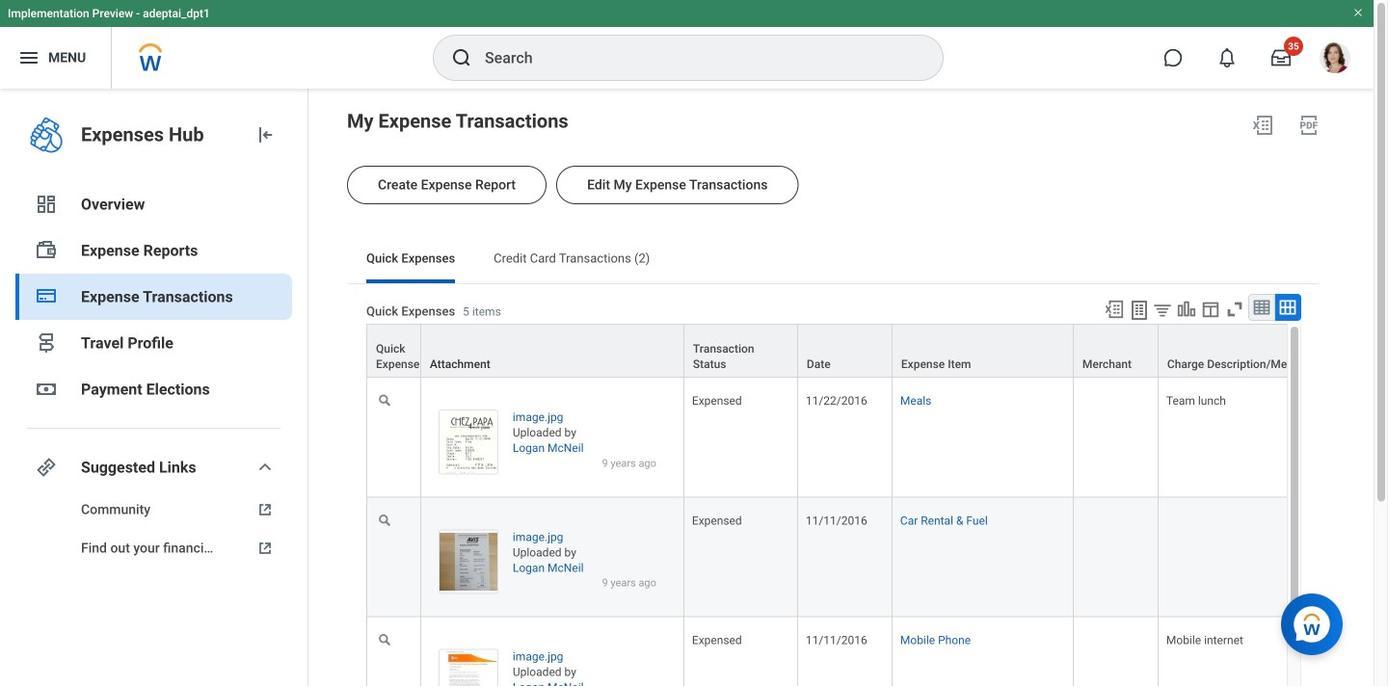 Task type: describe. For each thing, give the bounding box(es) containing it.
4 row from the top
[[366, 618, 1389, 687]]

timeline milestone image
[[35, 332, 58, 355]]

justify image
[[17, 46, 41, 69]]

3 row from the top
[[366, 498, 1389, 618]]

1 row from the top
[[366, 324, 1389, 378]]

transformation import image
[[254, 123, 277, 147]]

profile logan mcneil image
[[1320, 42, 1351, 77]]

search image
[[450, 46, 474, 69]]

notifications large image
[[1218, 48, 1237, 68]]

expand table image
[[1279, 298, 1298, 317]]

Search Workday  search field
[[485, 37, 904, 79]]

ext link image
[[254, 539, 277, 558]]

expand/collapse chart image
[[1177, 299, 1198, 320]]

link image
[[35, 456, 58, 479]]

view printable version (pdf) image
[[1298, 114, 1321, 137]]

navigation pane region
[[0, 89, 309, 687]]

chevron down small image
[[254, 456, 277, 479]]

dashboard image
[[35, 193, 58, 216]]



Task type: vqa. For each thing, say whether or not it's contained in the screenshot.
"sort" 'Icon'
no



Task type: locate. For each thing, give the bounding box(es) containing it.
0 horizontal spatial export to excel image
[[1104, 299, 1126, 320]]

task pay image
[[35, 239, 58, 262]]

0 vertical spatial export to excel image
[[1252, 114, 1275, 137]]

expensed element for third view image preview from the bottom
[[692, 391, 742, 408]]

1 vertical spatial view image preview image
[[439, 530, 499, 595]]

2 expensed element from the top
[[692, 510, 742, 528]]

export to excel image for view printable version (pdf) icon
[[1252, 114, 1275, 137]]

banner
[[0, 0, 1374, 89]]

ext link image
[[254, 501, 277, 520]]

0 vertical spatial expensed element
[[692, 391, 742, 408]]

1 vertical spatial export to excel image
[[1104, 299, 1126, 320]]

cell
[[1074, 378, 1159, 498], [1074, 498, 1159, 618], [1159, 498, 1321, 618], [1074, 618, 1159, 687]]

export to excel image
[[1252, 114, 1275, 137], [1104, 299, 1126, 320]]

view image preview image
[[439, 410, 499, 475], [439, 530, 499, 595], [439, 650, 499, 687]]

1 view image preview image from the top
[[439, 410, 499, 475]]

fullscreen image
[[1225, 299, 1246, 320]]

click to view/edit grid preferences image
[[1201, 299, 1222, 320]]

2 vertical spatial expensed element
[[692, 630, 742, 648]]

export to worksheets image
[[1128, 299, 1152, 322]]

credit card image
[[35, 285, 58, 308]]

export to excel image for export to worksheets image
[[1104, 299, 1126, 320]]

row
[[366, 324, 1389, 378], [366, 378, 1389, 498], [366, 498, 1389, 618], [366, 618, 1389, 687]]

1 vertical spatial expensed element
[[692, 510, 742, 528]]

close environment banner image
[[1353, 7, 1365, 18]]

inbox large image
[[1272, 48, 1291, 68]]

export to excel image left view printable version (pdf) icon
[[1252, 114, 1275, 137]]

1 horizontal spatial export to excel image
[[1252, 114, 1275, 137]]

table image
[[1253, 298, 1272, 317]]

tab list
[[347, 237, 1321, 284]]

1 expensed element from the top
[[692, 391, 742, 408]]

2 view image preview image from the top
[[439, 530, 499, 595]]

2 row from the top
[[366, 378, 1389, 498]]

toolbar
[[1096, 294, 1302, 324]]

expensed element
[[692, 391, 742, 408], [692, 510, 742, 528], [692, 630, 742, 648]]

3 view image preview image from the top
[[439, 650, 499, 687]]

select to filter grid data image
[[1153, 300, 1174, 320]]

export to excel image left export to worksheets image
[[1104, 299, 1126, 320]]

2 vertical spatial view image preview image
[[439, 650, 499, 687]]

0 vertical spatial view image preview image
[[439, 410, 499, 475]]

dollar image
[[35, 378, 58, 401]]

expenses hub element
[[81, 122, 238, 149]]

3 expensed element from the top
[[692, 630, 742, 648]]

expensed element for 1st view image preview from the bottom of the page
[[692, 630, 742, 648]]

expensed element for 2nd view image preview from the bottom
[[692, 510, 742, 528]]



